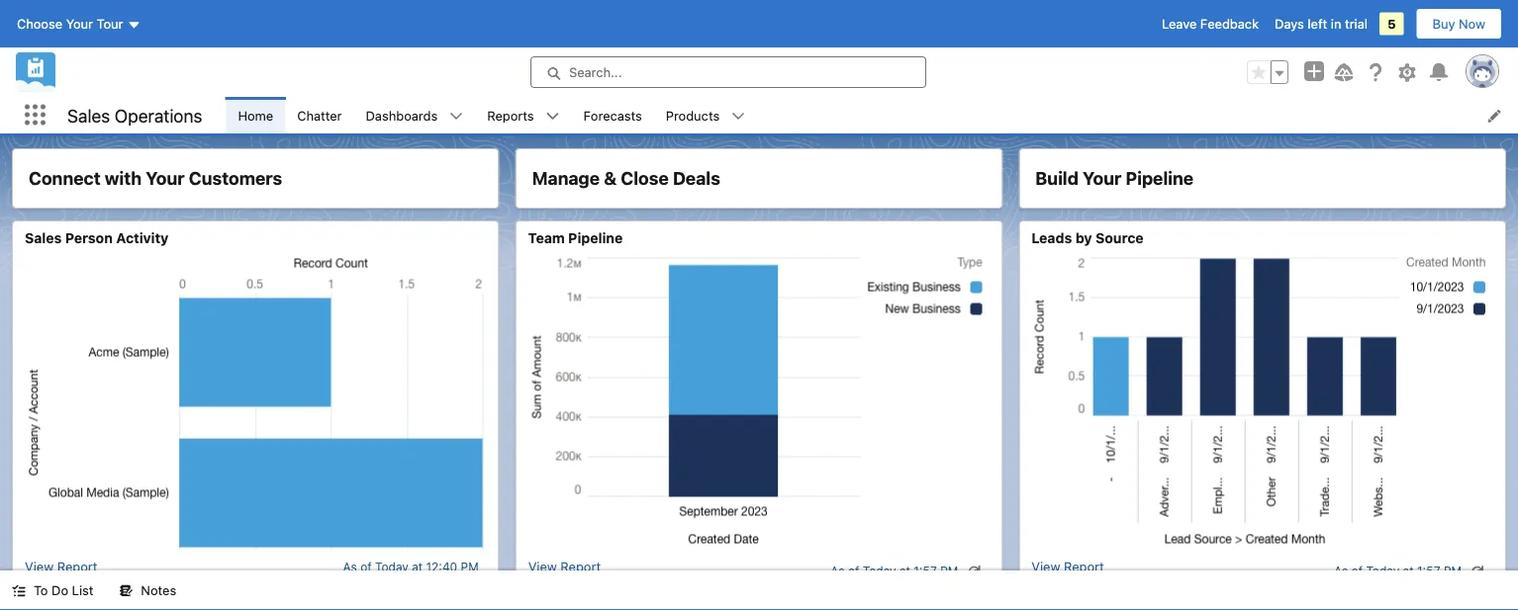 Task type: locate. For each thing, give the bounding box(es) containing it.
1 horizontal spatial of
[[848, 565, 859, 578]]

manage & close deals
[[532, 168, 720, 189]]

customers
[[189, 168, 282, 189]]

report for customers
[[57, 560, 97, 574]]

view for customers
[[25, 560, 54, 574]]

text default image inside notes button
[[119, 584, 133, 598]]

2 horizontal spatial your
[[1083, 168, 1122, 189]]

2 horizontal spatial today
[[1366, 565, 1399, 578]]

1 horizontal spatial view
[[528, 560, 557, 574]]

1 1:​57 from the left
[[914, 565, 937, 578]]

sales for sales operations
[[67, 105, 110, 126]]

deals
[[673, 168, 720, 189]]

your for build
[[1083, 168, 1122, 189]]

buy now
[[1432, 16, 1485, 31]]

days left in trial
[[1275, 16, 1368, 31]]

1 as of today at 1:​57 pm from the left
[[831, 565, 958, 578]]

text default image inside reports list item
[[546, 109, 560, 123]]

0 horizontal spatial as of today at 1:​57 pm
[[831, 565, 958, 578]]

2 view report from the left
[[528, 560, 601, 574]]

12:​40
[[426, 560, 457, 574]]

to do list
[[34, 583, 93, 598]]

1 vertical spatial sales
[[25, 230, 62, 246]]

sales
[[67, 105, 110, 126], [25, 230, 62, 246]]

leave
[[1162, 16, 1197, 31]]

0 horizontal spatial view
[[25, 560, 54, 574]]

view report link
[[25, 560, 97, 574], [528, 560, 601, 583], [1031, 560, 1104, 583]]

choose your tour
[[17, 16, 123, 31]]

1 horizontal spatial view report link
[[528, 560, 601, 583]]

left
[[1308, 16, 1327, 31]]

text default image for notes
[[119, 584, 133, 598]]

2 horizontal spatial at
[[1403, 565, 1414, 578]]

0 vertical spatial sales
[[67, 105, 110, 126]]

1 vertical spatial pipeline
[[568, 230, 623, 246]]

text default image left reports link on the top left of the page
[[450, 109, 463, 123]]

with
[[105, 168, 142, 189]]

0 horizontal spatial report
[[57, 560, 97, 574]]

today for manage & close deals
[[863, 565, 896, 578]]

list
[[226, 97, 1518, 134]]

dashboards link
[[354, 97, 450, 134]]

1 horizontal spatial text default image
[[119, 584, 133, 598]]

&
[[604, 168, 617, 189]]

1 report from the left
[[57, 560, 97, 574]]

pm for manage
[[940, 565, 958, 578]]

text default image
[[450, 109, 463, 123], [12, 584, 26, 598], [119, 584, 133, 598]]

0 horizontal spatial text default image
[[12, 584, 26, 598]]

0 horizontal spatial your
[[66, 16, 93, 31]]

products link
[[654, 97, 732, 134]]

your left tour
[[66, 16, 93, 31]]

text default image for to do list
[[12, 584, 26, 598]]

choose
[[17, 16, 62, 31]]

forecasts
[[583, 108, 642, 123]]

of for build your pipeline
[[1351, 565, 1363, 578]]

group
[[1247, 60, 1288, 84]]

2 horizontal spatial text default image
[[450, 109, 463, 123]]

as
[[343, 560, 357, 574], [831, 565, 845, 578], [1334, 565, 1348, 578]]

dashboards
[[366, 108, 438, 123]]

your right build
[[1083, 168, 1122, 189]]

view report for deals
[[528, 560, 601, 574]]

0 horizontal spatial view report link
[[25, 560, 97, 574]]

now
[[1459, 16, 1485, 31]]

2 view report link from the left
[[528, 560, 601, 583]]

text default image left to
[[12, 584, 26, 598]]

as of today at 12:​40 pm
[[343, 560, 479, 574]]

your
[[66, 16, 93, 31], [146, 168, 185, 189], [1083, 168, 1122, 189]]

0 horizontal spatial as
[[343, 560, 357, 574]]

reports list item
[[475, 97, 572, 134]]

2 horizontal spatial pm
[[1444, 565, 1462, 578]]

pipeline right the team at the top of the page
[[568, 230, 623, 246]]

2 as of today at 1:​57 pm from the left
[[1334, 565, 1462, 578]]

2 view from the left
[[528, 560, 557, 574]]

build your pipeline
[[1035, 168, 1193, 189]]

as of today at 1:​57 pm
[[831, 565, 958, 578], [1334, 565, 1462, 578]]

0 horizontal spatial sales
[[25, 230, 62, 246]]

sales person activity
[[25, 230, 169, 246]]

buy
[[1432, 16, 1455, 31]]

1 horizontal spatial view report
[[528, 560, 601, 574]]

dashboards list item
[[354, 97, 475, 134]]

choose your tour button
[[16, 8, 142, 40]]

products list item
[[654, 97, 757, 134]]

1 horizontal spatial pm
[[940, 565, 958, 578]]

1 horizontal spatial sales
[[67, 105, 110, 126]]

text default image left notes
[[119, 584, 133, 598]]

2 horizontal spatial view
[[1031, 560, 1060, 574]]

pipeline
[[1126, 168, 1193, 189], [568, 230, 623, 246]]

1 horizontal spatial at
[[899, 565, 910, 578]]

feedback
[[1200, 16, 1259, 31]]

today
[[375, 560, 408, 574], [863, 565, 896, 578], [1366, 565, 1399, 578]]

your for choose
[[66, 16, 93, 31]]

view
[[25, 560, 54, 574], [528, 560, 557, 574], [1031, 560, 1060, 574]]

2 horizontal spatial as
[[1334, 565, 1348, 578]]

1 horizontal spatial as of today at 1:​57 pm
[[1334, 565, 1462, 578]]

1 view from the left
[[25, 560, 54, 574]]

search... button
[[530, 56, 926, 88]]

text default image inside dashboards 'list item'
[[450, 109, 463, 123]]

2 horizontal spatial of
[[1351, 565, 1363, 578]]

at for manage
[[899, 565, 910, 578]]

days
[[1275, 16, 1304, 31]]

your inside dropdown button
[[66, 16, 93, 31]]

person
[[65, 230, 113, 246]]

pipeline up source
[[1126, 168, 1193, 189]]

connect with your customers
[[29, 168, 282, 189]]

2 horizontal spatial report
[[1064, 560, 1104, 574]]

sales for sales person activity
[[25, 230, 62, 246]]

0 horizontal spatial 1:​57
[[914, 565, 937, 578]]

of
[[360, 560, 372, 574], [848, 565, 859, 578], [1351, 565, 1363, 578]]

text default image
[[546, 109, 560, 123], [732, 109, 745, 123], [967, 565, 981, 579], [1471, 565, 1484, 579]]

to
[[34, 583, 48, 598]]

0 horizontal spatial at
[[412, 560, 423, 574]]

in
[[1331, 16, 1341, 31]]

to do list button
[[0, 571, 105, 611]]

3 view report from the left
[[1031, 560, 1104, 574]]

view report link for customers
[[25, 560, 97, 574]]

1 view report link from the left
[[25, 560, 97, 574]]

activity
[[116, 230, 169, 246]]

list containing home
[[226, 97, 1518, 134]]

2 horizontal spatial view report
[[1031, 560, 1104, 574]]

1 horizontal spatial pipeline
[[1126, 168, 1193, 189]]

2 1:​57 from the left
[[1417, 565, 1440, 578]]

leads
[[1031, 230, 1072, 246]]

1 horizontal spatial report
[[561, 560, 601, 574]]

1:​57
[[914, 565, 937, 578], [1417, 565, 1440, 578]]

1 horizontal spatial 1:​57
[[1417, 565, 1440, 578]]

1 horizontal spatial as
[[831, 565, 845, 578]]

0 horizontal spatial view report
[[25, 560, 97, 574]]

buy now button
[[1416, 8, 1502, 40]]

2 horizontal spatial view report link
[[1031, 560, 1104, 583]]

1 view report from the left
[[25, 560, 97, 574]]

leave feedback link
[[1162, 16, 1259, 31]]

your right with
[[146, 168, 185, 189]]

products
[[666, 108, 720, 123]]

as for manage
[[831, 565, 845, 578]]

connect
[[29, 168, 101, 189]]

1 horizontal spatial today
[[863, 565, 896, 578]]

view report link for deals
[[528, 560, 601, 583]]

report
[[57, 560, 97, 574], [561, 560, 601, 574], [1064, 560, 1104, 574]]

2 report from the left
[[561, 560, 601, 574]]

pm
[[461, 560, 479, 574], [940, 565, 958, 578], [1444, 565, 1462, 578]]

sales left person
[[25, 230, 62, 246]]

view report
[[25, 560, 97, 574], [528, 560, 601, 574], [1031, 560, 1104, 574]]

sales up connect
[[67, 105, 110, 126]]

manage
[[532, 168, 600, 189]]

pm for build
[[1444, 565, 1462, 578]]

at
[[412, 560, 423, 574], [899, 565, 910, 578], [1403, 565, 1414, 578]]

report for deals
[[561, 560, 601, 574]]

text default image inside to do list button
[[12, 584, 26, 598]]



Task type: vqa. For each thing, say whether or not it's contained in the screenshot.
6th 1 from the bottom of the My Leads grid
no



Task type: describe. For each thing, give the bounding box(es) containing it.
leave feedback
[[1162, 16, 1259, 31]]

team pipeline
[[528, 230, 623, 246]]

1 horizontal spatial your
[[146, 168, 185, 189]]

1:​57 for build your pipeline
[[1417, 565, 1440, 578]]

build
[[1035, 168, 1079, 189]]

list
[[72, 583, 93, 598]]

sales operations
[[67, 105, 202, 126]]

3 view from the left
[[1031, 560, 1060, 574]]

trial
[[1345, 16, 1368, 31]]

by
[[1075, 230, 1092, 246]]

notes button
[[107, 571, 188, 611]]

0 vertical spatial pipeline
[[1126, 168, 1193, 189]]

today for build your pipeline
[[1366, 565, 1399, 578]]

0 horizontal spatial pipeline
[[568, 230, 623, 246]]

search...
[[569, 65, 622, 80]]

as of today at 1:​57 pm for build your pipeline
[[1334, 565, 1462, 578]]

reports link
[[475, 97, 546, 134]]

do
[[52, 583, 68, 598]]

source
[[1096, 230, 1144, 246]]

5
[[1387, 16, 1396, 31]]

home link
[[226, 97, 285, 134]]

text default image inside products list item
[[732, 109, 745, 123]]

team
[[528, 230, 565, 246]]

at for build
[[1403, 565, 1414, 578]]

leads by source
[[1031, 230, 1144, 246]]

chatter link
[[285, 97, 354, 134]]

as of today at 1:​57 pm for manage & close deals
[[831, 565, 958, 578]]

chatter
[[297, 108, 342, 123]]

0 horizontal spatial pm
[[461, 560, 479, 574]]

home
[[238, 108, 273, 123]]

3 view report link from the left
[[1031, 560, 1104, 583]]

operations
[[115, 105, 202, 126]]

as for build
[[1334, 565, 1348, 578]]

forecasts link
[[572, 97, 654, 134]]

view report for customers
[[25, 560, 97, 574]]

of for manage & close deals
[[848, 565, 859, 578]]

view for deals
[[528, 560, 557, 574]]

1:​57 for manage & close deals
[[914, 565, 937, 578]]

0 horizontal spatial of
[[360, 560, 372, 574]]

notes
[[141, 583, 176, 598]]

3 report from the left
[[1064, 560, 1104, 574]]

tour
[[97, 16, 123, 31]]

0 horizontal spatial today
[[375, 560, 408, 574]]

reports
[[487, 108, 534, 123]]

close
[[621, 168, 669, 189]]



